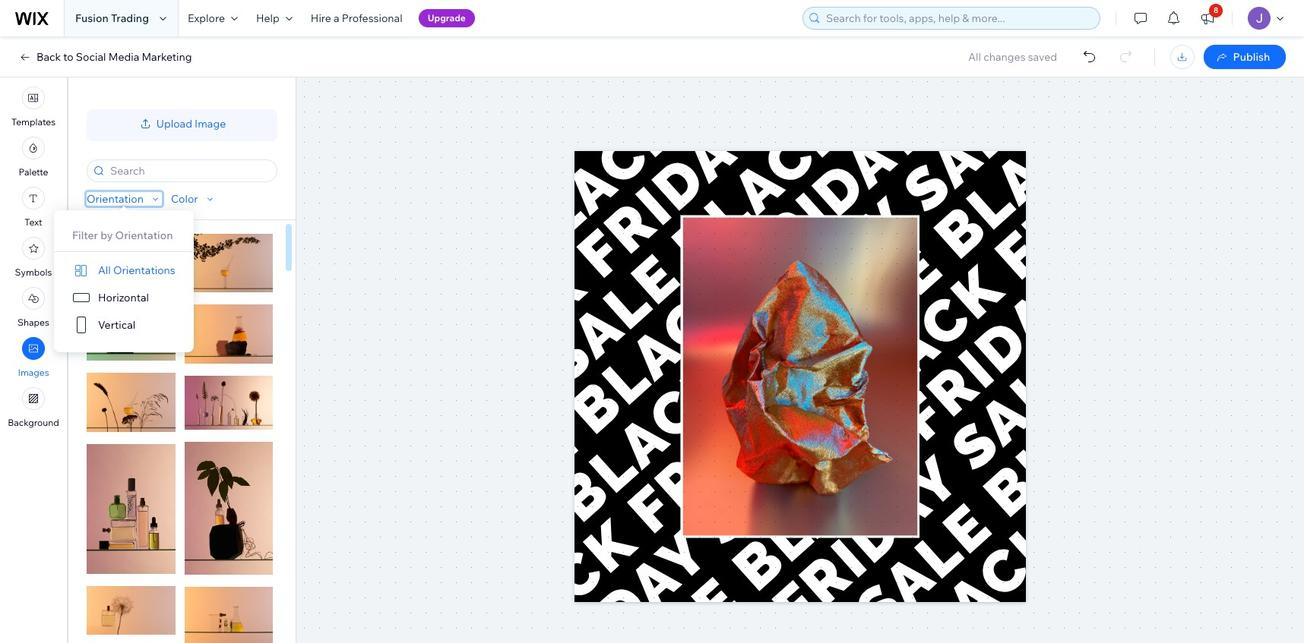 Task type: vqa. For each thing, say whether or not it's contained in the screenshot.
Publish button
yes



Task type: describe. For each thing, give the bounding box(es) containing it.
background
[[8, 417, 59, 429]]

a
[[334, 11, 339, 25]]

horizontal
[[98, 291, 149, 305]]

to
[[63, 50, 74, 64]]

palette button
[[19, 137, 48, 178]]

back to social media marketing button
[[18, 50, 192, 64]]

help
[[256, 11, 280, 25]]

all for all orientations
[[98, 264, 111, 277]]

templates button
[[11, 87, 56, 128]]

upload image
[[156, 117, 226, 131]]

orientation button
[[87, 192, 162, 206]]

upload
[[156, 117, 192, 131]]

shapes button
[[18, 287, 49, 328]]

text
[[25, 217, 42, 228]]

color
[[171, 192, 198, 206]]

images button
[[18, 337, 49, 378]]

vertical button
[[98, 318, 135, 332]]

Search for tools, apps, help & more... field
[[822, 8, 1095, 29]]

vertical
[[98, 318, 135, 332]]

back
[[36, 50, 61, 64]]

templates
[[11, 116, 56, 128]]

shapes
[[18, 317, 49, 328]]

image
[[195, 117, 226, 131]]

hire
[[311, 11, 331, 25]]

professional
[[342, 11, 403, 25]]

horizontal button
[[98, 291, 149, 305]]

media
[[108, 50, 139, 64]]

changes
[[984, 50, 1026, 64]]

1 vertical spatial orientation
[[115, 229, 173, 242]]

upgrade
[[428, 12, 466, 24]]

all for all changes saved
[[968, 50, 981, 64]]

social
[[76, 50, 106, 64]]

saved
[[1028, 50, 1057, 64]]

trading
[[111, 11, 149, 25]]



Task type: locate. For each thing, give the bounding box(es) containing it.
images
[[18, 367, 49, 378]]

1 horizontal spatial all
[[968, 50, 981, 64]]

marketing
[[142, 50, 192, 64]]

all
[[968, 50, 981, 64], [98, 264, 111, 277]]

fusion trading
[[75, 11, 149, 25]]

8 button
[[1191, 0, 1224, 36]]

all left changes
[[968, 50, 981, 64]]

fusion
[[75, 11, 109, 25]]

8
[[1214, 5, 1218, 15]]

filter
[[72, 229, 98, 242]]

upload image button
[[87, 109, 277, 141], [138, 117, 226, 131]]

hire a professional link
[[302, 0, 412, 36]]

orientations
[[113, 264, 175, 277]]

0 vertical spatial all
[[968, 50, 981, 64]]

color button
[[171, 192, 216, 206]]

text button
[[22, 187, 45, 228]]

orientation up filter by orientation
[[87, 192, 144, 206]]

all changes saved
[[968, 50, 1057, 64]]

upgrade button
[[418, 9, 475, 27]]

orientation up orientations at left top
[[115, 229, 173, 242]]

0 horizontal spatial all
[[98, 264, 111, 277]]

by
[[100, 229, 113, 242]]

menu containing templates
[[0, 82, 67, 433]]

hire a professional
[[311, 11, 403, 25]]

filter by orientation
[[72, 229, 173, 242]]

publish button
[[1204, 45, 1286, 69]]

publish
[[1233, 50, 1270, 64]]

all up horizontal button
[[98, 264, 111, 277]]

0 vertical spatial orientation
[[87, 192, 144, 206]]

symbols
[[15, 267, 52, 278]]

menu
[[0, 82, 67, 433]]

help button
[[247, 0, 302, 36]]

1 vertical spatial all
[[98, 264, 111, 277]]

all orientations
[[98, 264, 175, 277]]

palette
[[19, 166, 48, 178]]

explore
[[188, 11, 225, 25]]

back to social media marketing
[[36, 50, 192, 64]]

Search field
[[106, 160, 272, 182]]

orientation
[[87, 192, 144, 206], [115, 229, 173, 242]]

background button
[[8, 388, 59, 429]]

symbols button
[[15, 237, 52, 278]]

all orientations button
[[98, 264, 175, 277]]



